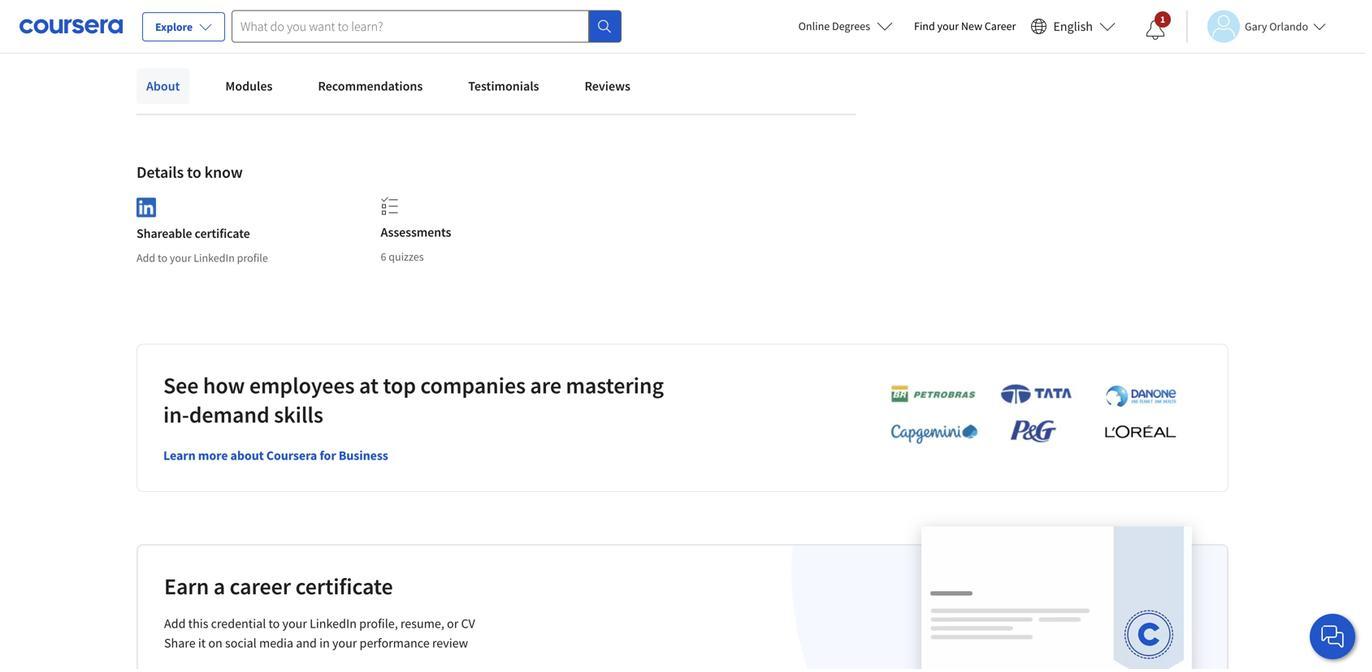 Task type: describe. For each thing, give the bounding box(es) containing it.
about link
[[137, 68, 190, 104]]

earn
[[164, 573, 209, 601]]

new
[[961, 19, 983, 33]]

resume,
[[401, 616, 444, 633]]

gary orlando
[[1245, 19, 1309, 34]]

gary orlando button
[[1187, 10, 1327, 43]]

your right find
[[938, 19, 959, 33]]

learn more about coursera for business link
[[163, 448, 388, 464]]

find your new career
[[914, 19, 1016, 33]]

for
[[320, 448, 336, 464]]

0 vertical spatial linkedin
[[194, 251, 235, 266]]

find your new career link
[[906, 16, 1024, 37]]

at
[[359, 372, 379, 400]]

mastering
[[566, 372, 664, 400]]

coursera career certificate image
[[922, 527, 1192, 670]]

more
[[198, 448, 228, 464]]

social
[[225, 636, 257, 652]]

career
[[985, 19, 1016, 33]]

reviews
[[585, 78, 631, 94]]

reviews link
[[575, 68, 640, 104]]

profile
[[237, 251, 268, 266]]

credential
[[211, 616, 266, 633]]

share
[[164, 636, 196, 652]]

see
[[163, 372, 199, 400]]

your right 'in'
[[332, 636, 357, 652]]

english button
[[1024, 0, 1123, 53]]

business
[[339, 448, 388, 464]]

or
[[447, 616, 459, 633]]

add this credential to your linkedin profile, resume, or cv share it on social media and in your performance review
[[164, 616, 475, 652]]

What do you want to learn? text field
[[232, 10, 589, 43]]

orlando
[[1270, 19, 1309, 34]]

english
[[1054, 18, 1093, 35]]

know
[[205, 162, 243, 182]]

it
[[198, 636, 206, 652]]

coursera enterprise logos image
[[866, 384, 1192, 454]]

top
[[383, 372, 416, 400]]

show notifications image
[[1146, 20, 1166, 40]]

recommendations
[[318, 78, 423, 94]]

skills
[[274, 401, 323, 429]]

modules
[[225, 78, 273, 94]]

and
[[296, 636, 317, 652]]

see how employees at top companies are mastering in-demand skills
[[163, 372, 664, 429]]

review
[[432, 636, 468, 652]]

details
[[137, 162, 184, 182]]

1
[[1161, 13, 1166, 26]]



Task type: locate. For each thing, give the bounding box(es) containing it.
linkedin down shareable certificate
[[194, 251, 235, 266]]

testimonials link
[[459, 68, 549, 104]]

online degrees
[[799, 19, 871, 33]]

quizzes
[[389, 250, 424, 264]]

to for your
[[158, 251, 168, 266]]

modules link
[[216, 68, 282, 104]]

companies
[[421, 372, 526, 400]]

degrees
[[832, 19, 871, 33]]

find
[[914, 19, 935, 33]]

shareable certificate
[[137, 226, 250, 242]]

None search field
[[232, 10, 622, 43]]

in
[[320, 636, 330, 652]]

0 horizontal spatial linkedin
[[194, 251, 235, 266]]

linkedin inside add this credential to your linkedin profile, resume, or cv share it on social media and in your performance review
[[310, 616, 357, 633]]

profile,
[[359, 616, 398, 633]]

explore
[[155, 20, 193, 34]]

about
[[146, 78, 180, 94]]

this
[[188, 616, 208, 633]]

online
[[799, 19, 830, 33]]

learn more about coursera for business
[[163, 448, 388, 464]]

performance
[[360, 636, 430, 652]]

details to know
[[137, 162, 243, 182]]

career
[[230, 573, 291, 601]]

add for add this credential to your linkedin profile, resume, or cv share it on social media and in your performance review
[[164, 616, 186, 633]]

add to your linkedin profile
[[137, 251, 268, 266]]

learn
[[163, 448, 196, 464]]

testimonials
[[468, 78, 539, 94]]

coursera image
[[20, 13, 123, 39]]

add for add to your linkedin profile
[[137, 251, 155, 266]]

add inside add this credential to your linkedin profile, resume, or cv share it on social media and in your performance review
[[164, 616, 186, 633]]

1 horizontal spatial certificate
[[296, 573, 393, 601]]

add down shareable
[[137, 251, 155, 266]]

0 horizontal spatial add
[[137, 251, 155, 266]]

a
[[214, 573, 225, 601]]

certificate up profile,
[[296, 573, 393, 601]]

earn a career certificate
[[164, 573, 393, 601]]

1 vertical spatial certificate
[[296, 573, 393, 601]]

0 horizontal spatial to
[[158, 251, 168, 266]]

are
[[530, 372, 562, 400]]

your down shareable certificate
[[170, 251, 191, 266]]

0 horizontal spatial certificate
[[195, 226, 250, 242]]

about
[[230, 448, 264, 464]]

your up and
[[283, 616, 307, 633]]

1 vertical spatial add
[[164, 616, 186, 633]]

6 quizzes
[[381, 250, 424, 264]]

cv
[[461, 616, 475, 633]]

demand
[[189, 401, 270, 429]]

linkedin
[[194, 251, 235, 266], [310, 616, 357, 633]]

how
[[203, 372, 245, 400]]

to up media
[[269, 616, 280, 633]]

1 vertical spatial to
[[158, 251, 168, 266]]

1 horizontal spatial add
[[164, 616, 186, 633]]

1 horizontal spatial linkedin
[[310, 616, 357, 633]]

add up "share" at the bottom of page
[[164, 616, 186, 633]]

chat with us image
[[1320, 624, 1346, 650]]

1 button
[[1133, 11, 1179, 50]]

certificate
[[195, 226, 250, 242], [296, 573, 393, 601]]

1 vertical spatial linkedin
[[310, 616, 357, 633]]

your
[[938, 19, 959, 33], [170, 251, 191, 266], [283, 616, 307, 633], [332, 636, 357, 652]]

certificate up the add to your linkedin profile
[[195, 226, 250, 242]]

to inside add this credential to your linkedin profile, resume, or cv share it on social media and in your performance review
[[269, 616, 280, 633]]

2 horizontal spatial to
[[269, 616, 280, 633]]

to
[[187, 162, 201, 182], [158, 251, 168, 266], [269, 616, 280, 633]]

0 vertical spatial to
[[187, 162, 201, 182]]

recommendations link
[[308, 68, 433, 104]]

2 vertical spatial to
[[269, 616, 280, 633]]

0 vertical spatial certificate
[[195, 226, 250, 242]]

explore button
[[142, 12, 225, 41]]

online degrees button
[[786, 8, 906, 44]]

to down shareable
[[158, 251, 168, 266]]

in-
[[163, 401, 189, 429]]

shareable
[[137, 226, 192, 242]]

1 horizontal spatial to
[[187, 162, 201, 182]]

6
[[381, 250, 386, 264]]

employees
[[249, 372, 355, 400]]

linkedin up 'in'
[[310, 616, 357, 633]]

to left know
[[187, 162, 201, 182]]

0 vertical spatial add
[[137, 251, 155, 266]]

to for know
[[187, 162, 201, 182]]

media
[[259, 636, 293, 652]]

gary
[[1245, 19, 1268, 34]]

assessments
[[381, 224, 451, 241]]

on
[[208, 636, 223, 652]]

add
[[137, 251, 155, 266], [164, 616, 186, 633]]

coursera
[[266, 448, 317, 464]]



Task type: vqa. For each thing, say whether or not it's contained in the screenshot.
exam
no



